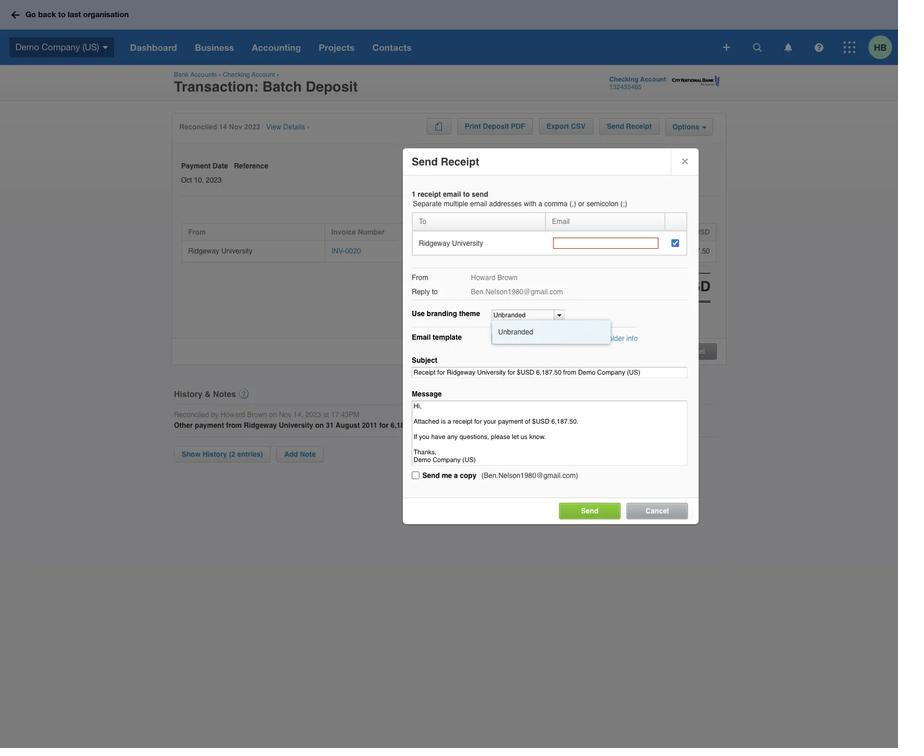 Task type: describe. For each thing, give the bounding box(es) containing it.
batch
[[262, 79, 302, 95]]

subject
[[412, 357, 437, 365]]

payment date oct 10, 2023
[[181, 162, 228, 184]]

unbranded
[[498, 328, 533, 337]]

export
[[546, 122, 569, 131]]

receipt
[[418, 191, 441, 199]]

semicolon
[[587, 200, 619, 208]]

use
[[412, 310, 425, 318]]

1 horizontal spatial ridgeway university
[[419, 239, 483, 248]]

hb
[[874, 42, 887, 52]]

options
[[672, 123, 699, 131]]

go back to last organisation link
[[7, 4, 136, 25]]

inv-
[[331, 247, 345, 255]]

invoice number
[[331, 228, 385, 237]]

payment usd
[[663, 228, 710, 237]]

template
[[433, 334, 462, 342]]

export csv link
[[539, 118, 593, 135]]

1 vertical spatial from
[[412, 274, 428, 282]]

payment
[[195, 422, 224, 430]]

1 horizontal spatial send receipt
[[607, 122, 652, 131]]

17:43pm
[[331, 411, 359, 419]]

reconciled for reconciled by howard brown on nov 14, 2023 at 17:43pm other payment from ridgeway university on 31 august 2011 for 6,187.50
[[174, 411, 209, 419]]

email for email template
[[412, 334, 431, 342]]

history & notes
[[174, 390, 236, 399]]

0 vertical spatial receipt
[[626, 122, 652, 131]]

(ben.nelson1980@gmail.com)
[[481, 472, 578, 480]]

2023 inside reconciled by howard brown on nov 14, 2023 at 17:43pm other payment from ridgeway university on 31 august 2011 for 6,187.50
[[305, 411, 321, 419]]

checking account link
[[223, 71, 275, 79]]

14,
[[294, 411, 303, 419]]

branding
[[427, 310, 457, 318]]

0 horizontal spatial ridgeway university
[[188, 247, 252, 255]]

Subject text field
[[412, 367, 687, 379]]

ben.nelson1980@gmail.com
[[471, 288, 563, 296]]

1 horizontal spatial details
[[454, 228, 477, 237]]

for
[[379, 422, 389, 430]]

2023 inside payment date oct 10, 2023
[[206, 176, 222, 184]]

bank accounts link
[[174, 71, 217, 79]]

1 vertical spatial oct
[[521, 247, 532, 255]]

by
[[211, 411, 219, 419]]

usd
[[695, 228, 710, 237]]

print deposit pdf link
[[457, 118, 533, 135]]

oct 9, 2023
[[521, 247, 557, 255]]

print
[[465, 122, 481, 131]]

a inside 1 receipt email to send separate multiple email addresses with a comma (,) or semicolon (;)
[[538, 200, 542, 208]]

0020
[[345, 247, 361, 255]]

10,
[[194, 176, 204, 184]]

1 horizontal spatial ›
[[277, 71, 279, 79]]

theme
[[459, 310, 480, 318]]

(,)
[[570, 200, 576, 208]]

6,187.50 usd
[[621, 279, 711, 295]]

reference
[[234, 162, 268, 170]]

2 horizontal spatial ›
[[307, 123, 309, 131]]

print deposit pdf
[[465, 122, 525, 131]]

1 horizontal spatial cancel
[[682, 348, 705, 356]]

payment for payment date oct 10, 2023
[[181, 162, 211, 170]]

demo company (us) button
[[0, 30, 121, 65]]

14
[[219, 123, 227, 131]]

email for email
[[552, 218, 570, 226]]

1 horizontal spatial on
[[315, 422, 324, 430]]

with
[[524, 200, 536, 208]]

show history (2 entries)
[[182, 451, 263, 459]]

1 vertical spatial cancel
[[646, 508, 669, 516]]

invoice
[[331, 228, 356, 237]]

navigation inside hb "banner"
[[121, 30, 715, 65]]

go back to last organisation
[[25, 10, 129, 19]]

ridgeway inside reconciled by howard brown on nov 14, 2023 at 17:43pm other payment from ridgeway university on 31 august 2011 for 6,187.50
[[244, 422, 277, 430]]

reconciled 14 nov 2023 view details ›
[[179, 123, 309, 131]]

1 horizontal spatial deposit
[[483, 122, 509, 131]]

2 horizontal spatial university
[[452, 239, 483, 248]]

send receipt link
[[599, 118, 659, 135]]

inv-0020 link
[[331, 247, 361, 255]]

0 horizontal spatial send receipt
[[412, 156, 479, 168]]

go
[[25, 10, 36, 19]]

info
[[626, 335, 638, 343]]

export csv
[[546, 122, 585, 131]]

svg image inside demo company (us) popup button
[[102, 46, 108, 49]]

separate
[[413, 200, 442, 208]]

demo
[[15, 42, 39, 52]]

1 receipt email to send separate multiple email addresses with a comma (,) or semicolon (;)
[[412, 191, 627, 208]]

placeholder
[[588, 335, 624, 343]]

to inside go back to last organisation link
[[58, 10, 66, 19]]

or
[[578, 200, 585, 208]]

view details › link
[[266, 123, 309, 132]]

(;)
[[620, 200, 627, 208]]

&
[[205, 390, 211, 399]]

company
[[42, 42, 80, 52]]

brown inside reconciled by howard brown on nov 14, 2023 at 17:43pm other payment from ridgeway university on 31 august 2011 for 6,187.50
[[247, 411, 267, 419]]

checking account 132435465
[[609, 76, 666, 91]]

1 horizontal spatial brown
[[497, 274, 517, 282]]

to inside 1 receipt email to send separate multiple email addresses with a comma (,) or semicolon (;)
[[463, 191, 470, 199]]

email template
[[412, 334, 462, 342]]

total
[[533, 279, 566, 295]]

2011
[[362, 422, 377, 430]]

9,
[[534, 247, 540, 255]]

checking inside bank accounts › checking account › transaction:                batch deposit
[[223, 71, 250, 79]]

(2
[[229, 451, 235, 459]]

2 horizontal spatial svg image
[[723, 44, 730, 51]]

add
[[284, 451, 298, 459]]

1 vertical spatial a
[[454, 472, 458, 480]]

howard brown
[[471, 274, 517, 282]]

due
[[521, 228, 534, 237]]



Task type: vqa. For each thing, say whether or not it's contained in the screenshot.
SEARCH DRAFT PROJECTS search field
no



Task type: locate. For each thing, give the bounding box(es) containing it.
brown
[[497, 274, 517, 282], [247, 411, 267, 419]]

1 horizontal spatial payment
[[663, 228, 693, 237]]

show for show history (2 entries)
[[182, 451, 201, 459]]

1 vertical spatial 6,187.50
[[391, 422, 418, 430]]

show history (2 entries) link
[[174, 447, 271, 463]]

1 horizontal spatial nov
[[279, 411, 292, 419]]

oct
[[181, 176, 192, 184], [521, 247, 532, 255]]

august
[[336, 422, 360, 430]]

132435465
[[609, 83, 642, 91]]

›
[[219, 71, 221, 79], [277, 71, 279, 79], [307, 123, 309, 131]]

1 vertical spatial nov
[[279, 411, 292, 419]]

pdf
[[511, 122, 525, 131]]

email
[[443, 191, 461, 199], [470, 200, 487, 208]]

0 horizontal spatial 6,187.50
[[391, 422, 418, 430]]

svg image
[[844, 41, 855, 53], [753, 43, 762, 52], [784, 43, 792, 52], [814, 43, 823, 52]]

2023 right 10,
[[206, 176, 222, 184]]

ridgeway university
[[419, 239, 483, 248], [188, 247, 252, 255]]

2023 left view
[[244, 123, 260, 131]]

receipt down 132435465
[[626, 122, 652, 131]]

to left send
[[463, 191, 470, 199]]

receipt
[[626, 122, 652, 131], [441, 156, 479, 168]]

1 vertical spatial date
[[536, 228, 551, 237]]

email up the multiple
[[443, 191, 461, 199]]

on left 31
[[315, 422, 324, 430]]

accounts
[[190, 71, 217, 79]]

0 horizontal spatial ridgeway
[[188, 247, 219, 255]]

0 vertical spatial from
[[188, 228, 206, 237]]

on
[[269, 411, 277, 419], [315, 422, 324, 430]]

2 horizontal spatial ridgeway
[[419, 239, 450, 248]]

› right the checking account link
[[277, 71, 279, 79]]

› right view
[[307, 123, 309, 131]]

back
[[38, 10, 56, 19]]

1 vertical spatial details
[[454, 228, 477, 237]]

account up send receipt link
[[640, 76, 666, 83]]

0 horizontal spatial email
[[443, 191, 461, 199]]

howard inside reconciled by howard brown on nov 14, 2023 at 17:43pm other payment from ridgeway university on 31 august 2011 for 6,187.50
[[221, 411, 245, 419]]

6,187.50 inside reconciled by howard brown on nov 14, 2023 at 17:43pm other payment from ridgeway university on 31 august 2011 for 6,187.50
[[391, 422, 418, 430]]

0 vertical spatial reconciled
[[179, 123, 217, 131]]

reconciled for reconciled 14 nov 2023 view details ›
[[179, 123, 217, 131]]

31
[[326, 422, 334, 430]]

to
[[419, 218, 426, 226]]

1 horizontal spatial oct
[[521, 247, 532, 255]]

navigation
[[121, 30, 715, 65]]

comma
[[544, 200, 568, 208]]

from
[[226, 422, 242, 430]]

history left &
[[174, 390, 202, 399]]

payment inside payment date oct 10, 2023
[[181, 162, 211, 170]]

details down the multiple
[[454, 228, 477, 237]]

2 horizontal spatial to
[[463, 191, 470, 199]]

date inside payment date oct 10, 2023
[[213, 162, 228, 170]]

1 horizontal spatial from
[[412, 274, 428, 282]]

2023 left at
[[305, 411, 321, 419]]

addresses
[[489, 200, 522, 208]]

1 vertical spatial show
[[182, 451, 201, 459]]

2023
[[244, 123, 260, 131], [206, 176, 222, 184], [541, 247, 557, 255], [305, 411, 321, 419]]

oct left 10,
[[181, 176, 192, 184]]

0 vertical spatial details
[[283, 123, 305, 131]]

at
[[323, 411, 329, 419]]

0 vertical spatial show
[[568, 335, 586, 343]]

a right the me
[[454, 472, 458, 480]]

1 horizontal spatial university
[[279, 422, 313, 430]]

number
[[358, 228, 385, 237]]

bank accounts › checking account › transaction:                batch deposit
[[174, 71, 358, 95]]

oct inside payment date oct 10, 2023
[[181, 176, 192, 184]]

2 vertical spatial to
[[432, 288, 438, 296]]

cancel link
[[670, 345, 716, 356], [627, 503, 688, 520]]

› right accounts
[[219, 71, 221, 79]]

nov left 14,
[[279, 411, 292, 419]]

me
[[442, 472, 452, 480]]

send receipt down 132435465
[[607, 122, 652, 131]]

date for payment date oct 10, 2023
[[213, 162, 228, 170]]

1 vertical spatial to
[[463, 191, 470, 199]]

date right due
[[536, 228, 551, 237]]

show down other
[[182, 451, 201, 459]]

0 horizontal spatial oct
[[181, 176, 192, 184]]

0 vertical spatial brown
[[497, 274, 517, 282]]

0 horizontal spatial ›
[[219, 71, 221, 79]]

hb banner
[[0, 0, 898, 65]]

howard up ben.nelson1980@gmail.com
[[471, 274, 495, 282]]

0 horizontal spatial email
[[412, 334, 431, 342]]

inv-0020
[[331, 247, 361, 255]]

1 vertical spatial deposit
[[483, 122, 509, 131]]

reply
[[412, 288, 430, 296]]

0 vertical spatial cancel
[[682, 348, 705, 356]]

checking inside checking account 132435465
[[609, 76, 639, 83]]

oct left the 9,
[[521, 247, 532, 255]]

to right reply
[[432, 288, 438, 296]]

payment up 10,
[[181, 162, 211, 170]]

use branding theme
[[412, 310, 480, 318]]

(us)
[[82, 42, 99, 52]]

0 vertical spatial email
[[552, 218, 570, 226]]

1 vertical spatial receipt
[[441, 156, 479, 168]]

0 vertical spatial date
[[213, 162, 228, 170]]

1 vertical spatial history
[[203, 451, 227, 459]]

1 horizontal spatial account
[[640, 76, 666, 83]]

1 horizontal spatial receipt
[[626, 122, 652, 131]]

show
[[568, 335, 586, 343], [182, 451, 201, 459]]

Message text field
[[412, 401, 687, 466]]

0 vertical spatial howard
[[471, 274, 495, 282]]

None checkbox
[[671, 240, 679, 247]]

on left 14,
[[269, 411, 277, 419]]

add note link
[[277, 447, 323, 463]]

account up view
[[252, 71, 275, 79]]

0 vertical spatial cancel link
[[670, 345, 716, 356]]

0 horizontal spatial nov
[[229, 123, 242, 131]]

reconciled left 14
[[179, 123, 217, 131]]

from down 10,
[[188, 228, 206, 237]]

1 horizontal spatial ridgeway
[[244, 422, 277, 430]]

0 vertical spatial oct
[[181, 176, 192, 184]]

bank
[[174, 71, 189, 79]]

brown up ben.nelson1980@gmail.com
[[497, 274, 517, 282]]

checking up send receipt link
[[609, 76, 639, 83]]

deposit left the pdf
[[483, 122, 509, 131]]

1 vertical spatial reconciled
[[174, 411, 209, 419]]

1
[[412, 191, 416, 199]]

0 horizontal spatial from
[[188, 228, 206, 237]]

0 horizontal spatial deposit
[[306, 79, 358, 95]]

0 vertical spatial payment
[[181, 162, 211, 170]]

show placeholder info link
[[568, 335, 638, 343]]

1 horizontal spatial checking
[[609, 76, 639, 83]]

None text field
[[553, 238, 658, 249], [492, 334, 554, 344], [553, 238, 658, 249], [492, 334, 554, 344]]

1 vertical spatial email
[[412, 334, 431, 342]]

payment left usd
[[663, 228, 693, 237]]

0 vertical spatial deposit
[[306, 79, 358, 95]]

0 horizontal spatial details
[[283, 123, 305, 131]]

payment
[[181, 162, 211, 170], [663, 228, 693, 237]]

csv
[[571, 122, 585, 131]]

reconciled up other
[[174, 411, 209, 419]]

0 vertical spatial a
[[538, 200, 542, 208]]

deposit right batch
[[306, 79, 358, 95]]

receipt down print
[[441, 156, 479, 168]]

hb button
[[869, 30, 898, 65]]

None checkbox
[[412, 472, 419, 480]]

0 vertical spatial send receipt
[[607, 122, 652, 131]]

1 horizontal spatial howard
[[471, 274, 495, 282]]

6,187.50 right for
[[391, 422, 418, 430]]

send link
[[559, 503, 621, 520]]

send receipt up receipt
[[412, 156, 479, 168]]

a right with
[[538, 200, 542, 208]]

history
[[174, 390, 202, 399], [203, 451, 227, 459]]

0 horizontal spatial cancel
[[646, 508, 669, 516]]

transaction:
[[174, 79, 258, 95]]

1 vertical spatial email
[[470, 200, 487, 208]]

last
[[68, 10, 81, 19]]

1 vertical spatial howard
[[221, 411, 245, 419]]

account inside checking account 132435465
[[640, 76, 666, 83]]

a
[[538, 200, 542, 208], [454, 472, 458, 480]]

nov inside reconciled by howard brown on nov 14, 2023 at 17:43pm other payment from ridgeway university on 31 august 2011 for 6,187.50
[[279, 411, 292, 419]]

0 horizontal spatial brown
[[247, 411, 267, 419]]

0 vertical spatial to
[[58, 10, 66, 19]]

1 vertical spatial on
[[315, 422, 324, 430]]

entries)
[[237, 451, 263, 459]]

1 horizontal spatial a
[[538, 200, 542, 208]]

0 horizontal spatial svg image
[[11, 11, 20, 19]]

date for due date
[[536, 228, 551, 237]]

due date
[[521, 228, 551, 237]]

email up subject
[[412, 334, 431, 342]]

multiple
[[444, 200, 468, 208]]

send inside send link
[[581, 508, 599, 516]]

notes
[[213, 390, 236, 399]]

date left reference
[[213, 162, 228, 170]]

0 vertical spatial 6,187.50
[[682, 247, 710, 255]]

0 horizontal spatial checking
[[223, 71, 250, 79]]

1 horizontal spatial svg image
[[102, 46, 108, 49]]

svg image
[[11, 11, 20, 19], [723, 44, 730, 51], [102, 46, 108, 49]]

copy
[[460, 472, 476, 480]]

to left last
[[58, 10, 66, 19]]

send me a copy (ben.nelson1980@gmail.com)
[[422, 472, 578, 480]]

howard
[[471, 274, 495, 282], [221, 411, 245, 419]]

svg image inside go back to last organisation link
[[11, 11, 20, 19]]

1 vertical spatial cancel link
[[627, 503, 688, 520]]

1 horizontal spatial to
[[432, 288, 438, 296]]

payment for payment usd
[[663, 228, 693, 237]]

0 horizontal spatial to
[[58, 10, 66, 19]]

details right view
[[283, 123, 305, 131]]

0 horizontal spatial payment
[[181, 162, 211, 170]]

show placeholder info
[[568, 335, 638, 343]]

1 horizontal spatial email
[[552, 218, 570, 226]]

1 horizontal spatial date
[[536, 228, 551, 237]]

from up reply
[[412, 274, 428, 282]]

1 horizontal spatial 6,187.50
[[682, 247, 710, 255]]

0 horizontal spatial date
[[213, 162, 228, 170]]

view
[[266, 123, 281, 131]]

0 horizontal spatial howard
[[221, 411, 245, 419]]

0 vertical spatial nov
[[229, 123, 242, 131]]

1 vertical spatial brown
[[247, 411, 267, 419]]

1 vertical spatial payment
[[663, 228, 693, 237]]

to
[[58, 10, 66, 19], [463, 191, 470, 199], [432, 288, 438, 296]]

account inside bank accounts › checking account › transaction:                batch deposit
[[252, 71, 275, 79]]

organisation
[[83, 10, 129, 19]]

0 horizontal spatial university
[[221, 247, 252, 255]]

0 vertical spatial email
[[443, 191, 461, 199]]

0 horizontal spatial receipt
[[441, 156, 479, 168]]

2023 right the 9,
[[541, 247, 557, 255]]

None text field
[[492, 311, 554, 321]]

account
[[252, 71, 275, 79], [640, 76, 666, 83]]

0 horizontal spatial a
[[454, 472, 458, 480]]

reconciled by howard brown on nov 14, 2023 at 17:43pm other payment from ridgeway university on 31 august 2011 for 6,187.50
[[174, 411, 418, 430]]

howard up from
[[221, 411, 245, 419]]

send
[[607, 122, 624, 131], [412, 156, 438, 168], [422, 472, 440, 480], [581, 508, 599, 516]]

deposit inside bank accounts › checking account › transaction:                batch deposit
[[306, 79, 358, 95]]

1 horizontal spatial show
[[568, 335, 586, 343]]

checking
[[223, 71, 250, 79], [609, 76, 639, 83]]

0 horizontal spatial show
[[182, 451, 201, 459]]

email down comma
[[552, 218, 570, 226]]

reply to
[[412, 288, 438, 296]]

brown up "entries)"
[[247, 411, 267, 419]]

0 horizontal spatial on
[[269, 411, 277, 419]]

show for show placeholder info
[[568, 335, 586, 343]]

reconciled inside reconciled by howard brown on nov 14, 2023 at 17:43pm other payment from ridgeway university on 31 august 2011 for 6,187.50
[[174, 411, 209, 419]]

university
[[452, 239, 483, 248], [221, 247, 252, 255], [279, 422, 313, 430]]

nov right 14
[[229, 123, 242, 131]]

cancel
[[682, 348, 705, 356], [646, 508, 669, 516]]

email down send
[[470, 200, 487, 208]]

send inside send receipt link
[[607, 122, 624, 131]]

add note
[[284, 451, 316, 459]]

university inside reconciled by howard brown on nov 14, 2023 at 17:43pm other payment from ridgeway university on 31 august 2011 for 6,187.50
[[279, 422, 313, 430]]

1 vertical spatial send receipt
[[412, 156, 479, 168]]

show left placeholder
[[568, 335, 586, 343]]

note
[[300, 451, 316, 459]]

0 vertical spatial history
[[174, 390, 202, 399]]

1 horizontal spatial email
[[470, 200, 487, 208]]

history left (2
[[203, 451, 227, 459]]

6,187.50 down usd
[[682, 247, 710, 255]]

checking right accounts
[[223, 71, 250, 79]]

demo company (us)
[[15, 42, 99, 52]]

0 horizontal spatial account
[[252, 71, 275, 79]]



